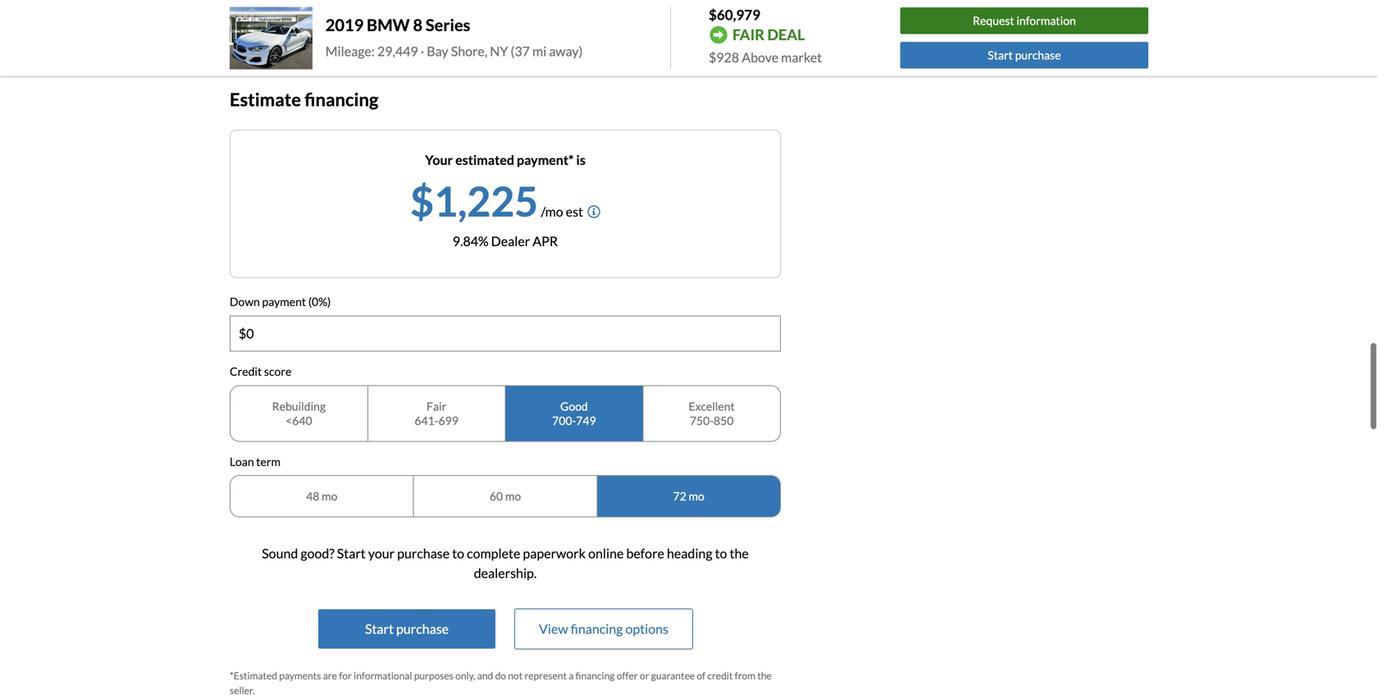Task type: locate. For each thing, give the bounding box(es) containing it.
9.84% dealer apr
[[453, 233, 558, 249]]

mileage:
[[326, 43, 375, 59]]

700-
[[552, 413, 576, 427]]

loan term
[[230, 454, 281, 468]]

your estimated payment* is
[[425, 152, 586, 168]]

est
[[566, 204, 583, 220]]

purchase right 'your' at the bottom of page
[[397, 545, 450, 561]]

purchase down information at the right of page
[[1015, 48, 1061, 62]]

2 mo from the left
[[505, 489, 521, 503]]

your
[[368, 545, 395, 561]]

the right heading on the bottom
[[730, 545, 749, 561]]

start
[[988, 48, 1013, 62], [337, 545, 366, 561], [365, 621, 394, 637]]

2 vertical spatial start
[[365, 621, 394, 637]]

start purchase down request information button
[[988, 48, 1061, 62]]

bay
[[427, 43, 449, 59]]

start purchase button up informational on the bottom left
[[318, 609, 496, 649]]

above
[[742, 49, 779, 65]]

2 vertical spatial financing
[[576, 670, 615, 682]]

show price history
[[230, 31, 336, 47]]

represent
[[525, 670, 567, 682]]

down
[[230, 295, 260, 309]]

the
[[730, 545, 749, 561], [758, 670, 772, 682]]

48
[[306, 489, 320, 503]]

9.84%
[[453, 233, 489, 249]]

shore,
[[451, 43, 488, 59]]

0 vertical spatial start purchase button
[[901, 42, 1149, 68]]

good?
[[301, 545, 335, 561]]

1 vertical spatial the
[[758, 670, 772, 682]]

0 horizontal spatial the
[[730, 545, 749, 561]]

only,
[[456, 670, 476, 682]]

1 horizontal spatial mo
[[505, 489, 521, 503]]

start purchase for the bottommost start purchase button
[[365, 621, 449, 637]]

market
[[781, 49, 822, 65]]

1 horizontal spatial to
[[715, 545, 727, 561]]

fair 641-699
[[415, 399, 459, 427]]

to left complete at bottom left
[[452, 545, 465, 561]]

financing
[[305, 88, 379, 110], [571, 621, 623, 637], [576, 670, 615, 682]]

purchase up "purposes"
[[396, 621, 449, 637]]

1 vertical spatial start purchase
[[365, 621, 449, 637]]

estimate
[[230, 88, 301, 110]]

start for the bottommost start purchase button
[[365, 621, 394, 637]]

749
[[576, 413, 596, 427]]

purchase
[[1015, 48, 1061, 62], [397, 545, 450, 561], [396, 621, 449, 637]]

excellent 750-850
[[689, 399, 735, 427]]

the right from
[[758, 670, 772, 682]]

0 vertical spatial start purchase
[[988, 48, 1061, 62]]

$1,225 /mo est
[[410, 176, 583, 225]]

1 vertical spatial purchase
[[397, 545, 450, 561]]

financing inside button
[[571, 621, 623, 637]]

1 horizontal spatial start purchase
[[988, 48, 1061, 62]]

financing for view
[[571, 621, 623, 637]]

0 horizontal spatial start purchase button
[[318, 609, 496, 649]]

dealership.
[[474, 565, 537, 581]]

1 horizontal spatial start purchase button
[[901, 42, 1149, 68]]

2 horizontal spatial mo
[[689, 489, 705, 503]]

or
[[640, 670, 649, 682]]

0 vertical spatial start
[[988, 48, 1013, 62]]

·
[[421, 43, 424, 59]]

to
[[452, 545, 465, 561], [715, 545, 727, 561]]

apr
[[533, 233, 558, 249]]

0 horizontal spatial start purchase
[[365, 621, 449, 637]]

(0%)
[[308, 295, 331, 309]]

start purchase
[[988, 48, 1061, 62], [365, 621, 449, 637]]

$928 above market
[[709, 49, 822, 65]]

0 vertical spatial financing
[[305, 88, 379, 110]]

a
[[569, 670, 574, 682]]

1 mo from the left
[[322, 489, 338, 503]]

72
[[673, 489, 687, 503]]

payment*
[[517, 152, 574, 168]]

start left 'your' at the bottom of page
[[337, 545, 366, 561]]

start inside sound good? start your purchase to complete paperwork online before heading to the dealership.
[[337, 545, 366, 561]]

3 mo from the left
[[689, 489, 705, 503]]

1 vertical spatial start
[[337, 545, 366, 561]]

0 vertical spatial the
[[730, 545, 749, 561]]

mo right 48
[[322, 489, 338, 503]]

start up informational on the bottom left
[[365, 621, 394, 637]]

*estimated payments are for informational purposes only, and do not represent a financing offer or guarantee of credit from the seller.
[[230, 670, 772, 695]]

rebuilding
[[272, 399, 326, 413]]

1 horizontal spatial the
[[758, 670, 772, 682]]

mo right 60
[[505, 489, 521, 503]]

credit
[[708, 670, 733, 682]]

purposes
[[414, 670, 454, 682]]

to right heading on the bottom
[[715, 545, 727, 561]]

mo
[[322, 489, 338, 503], [505, 489, 521, 503], [689, 489, 705, 503]]

do
[[495, 670, 506, 682]]

seller.
[[230, 684, 255, 695]]

0 horizontal spatial to
[[452, 545, 465, 561]]

guarantee
[[651, 670, 695, 682]]

show price history link
[[230, 31, 336, 47]]

excellent
[[689, 399, 735, 413]]

<640
[[286, 413, 312, 427]]

complete
[[467, 545, 521, 561]]

850
[[714, 413, 734, 427]]

financing down mileage:
[[305, 88, 379, 110]]

financing right "a"
[[576, 670, 615, 682]]

start purchase button down request information button
[[901, 42, 1149, 68]]

info circle image
[[588, 205, 601, 218]]

sound good? start your purchase to complete paperwork online before heading to the dealership.
[[262, 545, 749, 581]]

Down payment (0%) text field
[[231, 316, 780, 351]]

start down "request"
[[988, 48, 1013, 62]]

mo right 72
[[689, 489, 705, 503]]

term
[[256, 454, 281, 468]]

29,449
[[377, 43, 418, 59]]

750-
[[690, 413, 714, 427]]

start for right start purchase button
[[988, 48, 1013, 62]]

financing right view
[[571, 621, 623, 637]]

1 vertical spatial financing
[[571, 621, 623, 637]]

informational
[[354, 670, 412, 682]]

1 to from the left
[[452, 545, 465, 561]]

0 horizontal spatial mo
[[322, 489, 338, 503]]

start purchase up informational on the bottom left
[[365, 621, 449, 637]]



Task type: vqa. For each thing, say whether or not it's contained in the screenshot.
the right with
no



Task type: describe. For each thing, give the bounding box(es) containing it.
8
[[413, 15, 423, 35]]

for
[[339, 670, 352, 682]]

estimated
[[456, 152, 514, 168]]

sound
[[262, 545, 298, 561]]

2019 bmw 8 series mileage: 29,449 · bay shore, ny (37 mi away)
[[326, 15, 583, 59]]

good 700-749
[[552, 399, 596, 427]]

the inside "*estimated payments are for informational purposes only, and do not represent a financing offer or guarantee of credit from the seller."
[[758, 670, 772, 682]]

*estimated
[[230, 670, 277, 682]]

view
[[539, 621, 568, 637]]

financing inside "*estimated payments are for informational purposes only, and do not represent a financing offer or guarantee of credit from the seller."
[[576, 670, 615, 682]]

credit
[[230, 364, 262, 378]]

(37
[[511, 43, 530, 59]]

away)
[[549, 43, 583, 59]]

$60,979
[[709, 6, 761, 23]]

information
[[1017, 14, 1076, 28]]

purchase inside sound good? start your purchase to complete paperwork online before heading to the dealership.
[[397, 545, 450, 561]]

request
[[973, 14, 1015, 28]]

mi
[[533, 43, 547, 59]]

online
[[588, 545, 624, 561]]

48 mo
[[306, 489, 338, 503]]

dealer
[[491, 233, 530, 249]]

view financing options
[[539, 621, 669, 637]]

heading
[[667, 545, 713, 561]]

$1,225
[[410, 176, 539, 225]]

good
[[561, 399, 588, 413]]

fair deal
[[733, 26, 805, 44]]

from
[[735, 670, 756, 682]]

2 to from the left
[[715, 545, 727, 561]]

of
[[697, 670, 706, 682]]

60
[[490, 489, 503, 503]]

is
[[576, 152, 586, 168]]

are
[[323, 670, 337, 682]]

options
[[626, 621, 669, 637]]

estimate financing
[[230, 88, 379, 110]]

fair
[[733, 26, 765, 44]]

before
[[626, 545, 665, 561]]

72 mo
[[673, 489, 705, 503]]

credit score
[[230, 364, 292, 378]]

paperwork
[[523, 545, 586, 561]]

financing for estimate
[[305, 88, 379, 110]]

and
[[477, 670, 493, 682]]

your
[[425, 152, 453, 168]]

request information
[[973, 14, 1076, 28]]

699
[[439, 413, 459, 427]]

rebuilding <640
[[272, 399, 326, 427]]

fair
[[427, 399, 447, 413]]

0 vertical spatial purchase
[[1015, 48, 1061, 62]]

start purchase for right start purchase button
[[988, 48, 1061, 62]]

/mo
[[541, 204, 563, 220]]

mo for 48 mo
[[322, 489, 338, 503]]

history
[[295, 31, 336, 47]]

score
[[264, 364, 292, 378]]

payments
[[279, 670, 321, 682]]

bmw
[[367, 15, 410, 35]]

payment
[[262, 295, 306, 309]]

2019
[[326, 15, 364, 35]]

2019 bmw 8 series image
[[230, 7, 312, 69]]

deal
[[768, 26, 805, 44]]

the inside sound good? start your purchase to complete paperwork online before heading to the dealership.
[[730, 545, 749, 561]]

$928
[[709, 49, 739, 65]]

show
[[230, 31, 261, 47]]

down payment (0%)
[[230, 295, 331, 309]]

641-
[[415, 413, 439, 427]]

2 vertical spatial purchase
[[396, 621, 449, 637]]

view financing options button
[[515, 609, 693, 649]]

loan
[[230, 454, 254, 468]]

mo for 72 mo
[[689, 489, 705, 503]]

ny
[[490, 43, 508, 59]]

1 vertical spatial start purchase button
[[318, 609, 496, 649]]

mo for 60 mo
[[505, 489, 521, 503]]

series
[[426, 15, 471, 35]]

request information button
[[901, 8, 1149, 34]]

offer
[[617, 670, 638, 682]]

price
[[264, 31, 293, 47]]



